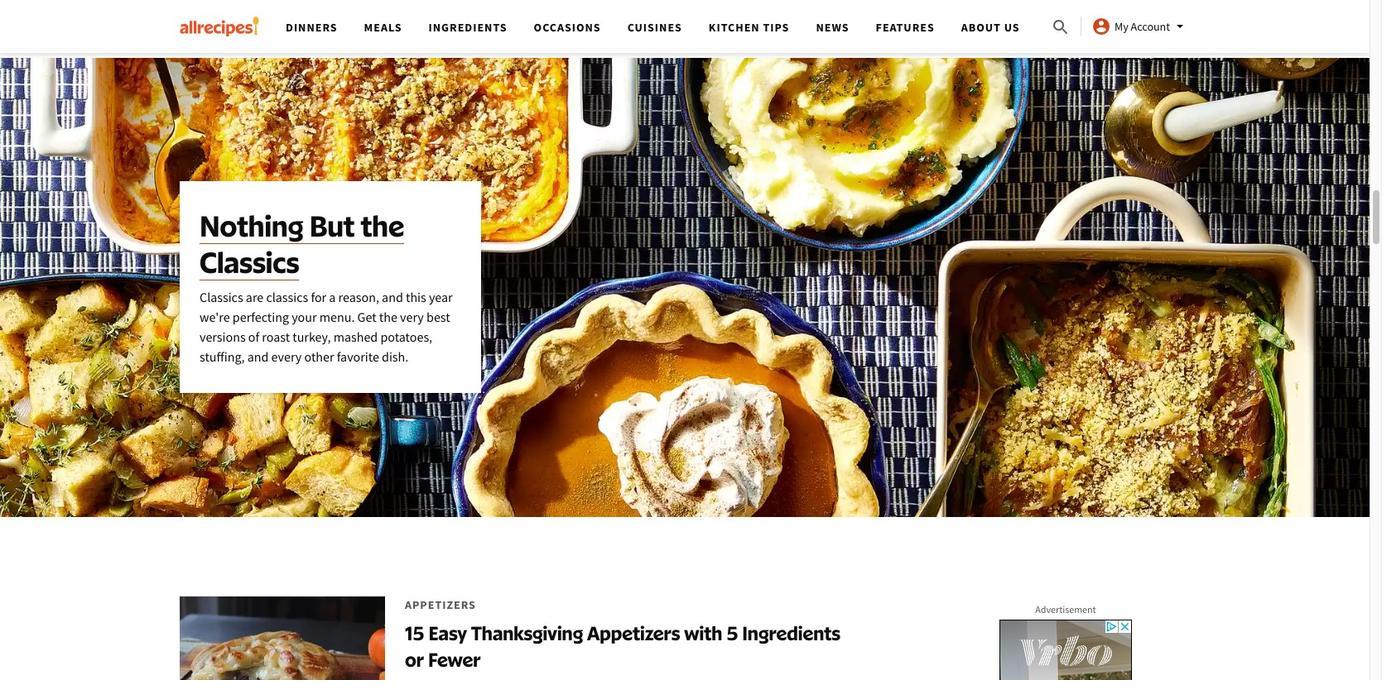 Task type: describe. For each thing, give the bounding box(es) containing it.
5
[[727, 622, 738, 646]]

cuisines
[[628, 20, 682, 35]]

account image
[[1092, 17, 1112, 36]]

kitchen tips link
[[709, 20, 790, 35]]

but
[[310, 208, 355, 244]]

cuisines link
[[628, 20, 682, 35]]

account
[[1131, 19, 1170, 34]]

classics
[[200, 245, 299, 280]]

meals link
[[364, 20, 402, 35]]

about us link
[[961, 20, 1020, 35]]

my
[[1115, 19, 1129, 34]]

15
[[405, 622, 425, 646]]

advertisement region
[[1000, 621, 1132, 681]]

thanksgiving
[[471, 622, 583, 646]]

ingredients inside 15 easy thanksgiving appetizers with 5 ingredients or fewer
[[742, 622, 841, 646]]

meals
[[364, 20, 402, 35]]

features link
[[876, 20, 935, 35]]

kitchen
[[709, 20, 760, 35]]

news link
[[816, 20, 850, 35]]

occasions
[[534, 20, 601, 35]]

cranberry brie pastry appetizer on a cheese board image
[[180, 597, 385, 681]]



Task type: locate. For each thing, give the bounding box(es) containing it.
1 vertical spatial ingredients
[[742, 622, 841, 646]]

my account button
[[1092, 17, 1190, 36]]

news
[[816, 20, 850, 35]]

with
[[684, 622, 723, 646]]

the
[[361, 208, 404, 244]]

dinners
[[286, 20, 338, 35]]

fewer
[[428, 649, 481, 672]]

us
[[1005, 20, 1020, 35]]

or
[[405, 649, 424, 672]]

kitchen tips
[[709, 20, 790, 35]]

ingredients link
[[429, 20, 507, 35]]

ingredients
[[429, 20, 507, 35], [742, 622, 841, 646]]

occasions link
[[534, 20, 601, 35]]

my account
[[1115, 19, 1170, 34]]

about us
[[961, 20, 1020, 35]]

nothing but the classics link
[[0, 58, 1376, 518]]

caret_down image
[[1170, 17, 1190, 36]]

home image
[[180, 17, 259, 36]]

0 vertical spatial ingredients
[[429, 20, 507, 35]]

about
[[961, 20, 1001, 35]]

1 horizontal spatial ingredients
[[742, 622, 841, 646]]

appetizers
[[587, 622, 680, 646]]

navigation containing dinners
[[273, 0, 1051, 53]]

easy
[[429, 622, 467, 646]]

nothing but the classics thanksgiving tablescape image
[[0, 58, 1376, 518]]

nothing
[[200, 208, 304, 244]]

15 easy thanksgiving appetizers with 5 ingredients or fewer link
[[180, 571, 849, 681]]

navigation
[[273, 0, 1051, 53]]

nothing but the classics
[[200, 208, 404, 280]]

search image
[[1051, 17, 1071, 37]]

tips
[[763, 20, 790, 35]]

features
[[876, 20, 935, 35]]

dinners link
[[286, 20, 338, 35]]

0 horizontal spatial ingredients
[[429, 20, 507, 35]]

15 easy thanksgiving appetizers with 5 ingredients or fewer
[[405, 622, 841, 672]]



Task type: vqa. For each thing, say whether or not it's contained in the screenshot.
Navigation containing Dinners
yes



